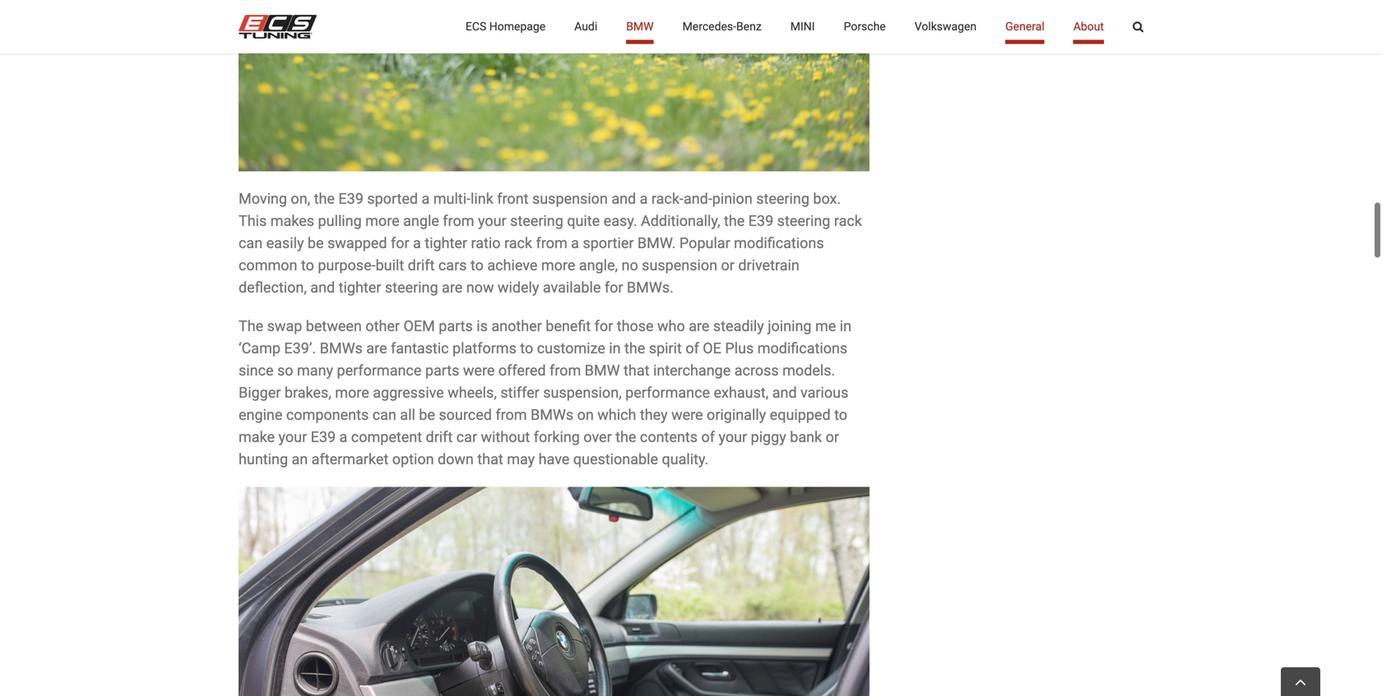 Task type: describe. For each thing, give the bounding box(es) containing it.
0 vertical spatial tighter
[[425, 235, 467, 252]]

those
[[617, 318, 654, 335]]

0 vertical spatial more
[[365, 213, 400, 230]]

steering down built at left top
[[385, 279, 438, 297]]

porsche link
[[844, 0, 886, 53]]

since
[[239, 362, 274, 380]]

to up offered
[[520, 340, 533, 358]]

multi-
[[433, 191, 471, 208]]

steadily
[[713, 318, 764, 335]]

benz
[[736, 20, 762, 33]]

1 vertical spatial suspension
[[642, 257, 718, 274]]

1 vertical spatial are
[[689, 318, 710, 335]]

brakes,
[[285, 385, 331, 402]]

volkswagen link
[[915, 0, 977, 53]]

1 horizontal spatial bmws
[[531, 407, 574, 424]]

0 horizontal spatial are
[[366, 340, 387, 358]]

from down quite
[[536, 235, 568, 252]]

bigger
[[239, 385, 281, 402]]

components
[[286, 407, 369, 424]]

mini
[[791, 20, 815, 33]]

many
[[297, 362, 333, 380]]

across
[[735, 362, 779, 380]]

are inside moving on, the e39 sported a multi-link front suspension and a rack-and-pinion steering box. this makes pulling more angle from your steering quite easy. additionally, the e39 steering rack can easily be swapped for a tighter ratio rack from a sportier bmw. popular modifications common to purpose-built drift cars to achieve more angle, no suspension or drivetrain deflection, and tighter steering are now widely available for bmws.
[[442, 279, 463, 297]]

stiffer
[[501, 385, 540, 402]]

pulling
[[318, 213, 362, 230]]

sported
[[367, 191, 418, 208]]

steering down box.
[[777, 213, 831, 230]]

a down quite
[[571, 235, 579, 252]]

fantastic
[[391, 340, 449, 358]]

a inside the swap between other oem parts is another benefit for those who are steadily joining me in 'camp e39'. bmws are fantastic platforms to customize in the spirit of oe plus modifications since so many performance parts were offered from bmw that interchange across models. bigger brakes, more aggressive wheels, stiffer suspension, performance exhaust, and various engine components can all be sourced from bmws on which they were originally equipped to make your e39 a competent drift car without forking over the contents of your piggy bank or hunting an aftermarket option down that may have questionable quality.
[[339, 429, 348, 446]]

e39'.
[[284, 340, 316, 358]]

be inside the swap between other oem parts is another benefit for those who are steadily joining me in 'camp e39'. bmws are fantastic platforms to customize in the spirit of oe plus modifications since so many performance parts were offered from bmw that interchange across models. bigger brakes, more aggressive wheels, stiffer suspension, performance exhaust, and various engine components can all be sourced from bmws on which they were originally equipped to make your e39 a competent drift car without forking over the contents of your piggy bank or hunting an aftermarket option down that may have questionable quality.
[[419, 407, 435, 424]]

joining
[[768, 318, 812, 335]]

on,
[[291, 191, 310, 208]]

mercedes-
[[683, 20, 736, 33]]

rack-
[[652, 191, 684, 208]]

a down angle
[[413, 235, 421, 252]]

no
[[622, 257, 638, 274]]

another
[[492, 318, 542, 335]]

1 vertical spatial parts
[[425, 362, 460, 380]]

exhaust,
[[714, 385, 769, 402]]

contents
[[640, 429, 698, 446]]

to up the now
[[471, 257, 484, 274]]

ecs homepage link
[[466, 0, 546, 53]]

easy.
[[604, 213, 637, 230]]

audi
[[574, 20, 598, 33]]

between
[[306, 318, 362, 335]]

engine
[[239, 407, 283, 424]]

to down the various
[[834, 407, 848, 424]]

now
[[466, 279, 494, 297]]

box.
[[813, 191, 841, 208]]

achieve
[[487, 257, 538, 274]]

piggy
[[751, 429, 786, 446]]

me
[[815, 318, 836, 335]]

questionable
[[573, 451, 658, 469]]

0 vertical spatial e39
[[339, 191, 364, 208]]

oem
[[404, 318, 435, 335]]

sourced
[[439, 407, 492, 424]]

other
[[366, 318, 400, 335]]

popular
[[680, 235, 730, 252]]

various
[[801, 385, 849, 402]]

from down customize at the left
[[550, 362, 581, 380]]

1 vertical spatial performance
[[625, 385, 710, 402]]

1 horizontal spatial bmw
[[626, 20, 654, 33]]

mercedes-benz
[[683, 20, 762, 33]]

down
[[438, 451, 474, 469]]

platforms
[[453, 340, 517, 358]]

competent
[[351, 429, 422, 446]]

swapped
[[327, 235, 387, 252]]

forking
[[534, 429, 580, 446]]

interchange
[[653, 362, 731, 380]]

oe
[[703, 340, 722, 358]]

0 horizontal spatial and
[[310, 279, 335, 297]]

bmws.
[[627, 279, 674, 297]]

so
[[277, 362, 293, 380]]

makes
[[271, 213, 314, 230]]

suspension,
[[543, 385, 622, 402]]

drift inside moving on, the e39 sported a multi-link front suspension and a rack-and-pinion steering box. this makes pulling more angle from your steering quite easy. additionally, the e39 steering rack can easily be swapped for a tighter ratio rack from a sportier bmw. popular modifications common to purpose-built drift cars to achieve more angle, no suspension or drivetrain deflection, and tighter steering are now widely available for bmws.
[[408, 257, 435, 274]]

benefit
[[546, 318, 591, 335]]

the down those
[[625, 340, 645, 358]]

cars
[[438, 257, 467, 274]]

quality.
[[662, 451, 709, 469]]

the down pinion
[[724, 213, 745, 230]]

about link
[[1074, 0, 1104, 53]]

spirit
[[649, 340, 682, 358]]

aftermarket
[[312, 451, 389, 469]]

bmw.
[[638, 235, 676, 252]]

can inside moving on, the e39 sported a multi-link front suspension and a rack-and-pinion steering box. this makes pulling more angle from your steering quite easy. additionally, the e39 steering rack can easily be swapped for a tighter ratio rack from a sportier bmw. popular modifications common to purpose-built drift cars to achieve more angle, no suspension or drivetrain deflection, and tighter steering are now widely available for bmws.
[[239, 235, 263, 252]]

bank
[[790, 429, 822, 446]]

without
[[481, 429, 530, 446]]

a up angle
[[422, 191, 430, 208]]

1 horizontal spatial rack
[[834, 213, 862, 230]]

the right on,
[[314, 191, 335, 208]]

angle,
[[579, 257, 618, 274]]

which
[[598, 407, 636, 424]]

from down multi-
[[443, 213, 474, 230]]

'camp
[[239, 340, 281, 358]]

e39 inside the swap between other oem parts is another benefit for those who are steadily joining me in 'camp e39'. bmws are fantastic platforms to customize in the spirit of oe plus modifications since so many performance parts were offered from bmw that interchange across models. bigger brakes, more aggressive wheels, stiffer suspension, performance exhaust, and various engine components can all be sourced from bmws on which they were originally equipped to make your e39 a competent drift car without forking over the contents of your piggy bank or hunting an aftermarket option down that may have questionable quality.
[[311, 429, 336, 446]]

car
[[456, 429, 477, 446]]

front
[[497, 191, 529, 208]]

ratio
[[471, 235, 501, 252]]

common
[[239, 257, 297, 274]]



Task type: vqa. For each thing, say whether or not it's contained in the screenshot.
than
no



Task type: locate. For each thing, give the bounding box(es) containing it.
e39 up "pulling"
[[339, 191, 364, 208]]

parts left 'is'
[[439, 318, 473, 335]]

pinion
[[712, 191, 753, 208]]

customize
[[537, 340, 605, 358]]

models.
[[783, 362, 835, 380]]

1 vertical spatial e39
[[749, 213, 774, 230]]

and up easy.
[[612, 191, 636, 208]]

0 vertical spatial for
[[391, 235, 409, 252]]

modifications up 'models.'
[[758, 340, 848, 358]]

built
[[376, 257, 404, 274]]

1 vertical spatial rack
[[504, 235, 532, 252]]

bmw right audi
[[626, 20, 654, 33]]

suspension up quite
[[532, 191, 608, 208]]

more down sported
[[365, 213, 400, 230]]

1 horizontal spatial that
[[624, 362, 650, 380]]

available
[[543, 279, 601, 297]]

1 horizontal spatial can
[[373, 407, 396, 424]]

1 horizontal spatial e39
[[339, 191, 364, 208]]

bmw inside the swap between other oem parts is another benefit for those who are steadily joining me in 'camp e39'. bmws are fantastic platforms to customize in the spirit of oe plus modifications since so many performance parts were offered from bmw that interchange across models. bigger brakes, more aggressive wheels, stiffer suspension, performance exhaust, and various engine components can all be sourced from bmws on which they were originally equipped to make your e39 a competent drift car without forking over the contents of your piggy bank or hunting an aftermarket option down that may have questionable quality.
[[585, 362, 620, 380]]

2 vertical spatial and
[[772, 385, 797, 402]]

on
[[577, 407, 594, 424]]

0 vertical spatial rack
[[834, 213, 862, 230]]

performance up they
[[625, 385, 710, 402]]

1 vertical spatial and
[[310, 279, 335, 297]]

for
[[391, 235, 409, 252], [605, 279, 623, 297], [595, 318, 613, 335]]

wheels,
[[448, 385, 497, 402]]

can up competent
[[373, 407, 396, 424]]

that down without
[[477, 451, 503, 469]]

they
[[640, 407, 668, 424]]

deflection,
[[239, 279, 307, 297]]

1 horizontal spatial are
[[442, 279, 463, 297]]

1 vertical spatial more
[[541, 257, 575, 274]]

1 horizontal spatial performance
[[625, 385, 710, 402]]

moving
[[239, 191, 287, 208]]

1 horizontal spatial be
[[419, 407, 435, 424]]

rack down box.
[[834, 213, 862, 230]]

can inside the swap between other oem parts is another benefit for those who are steadily joining me in 'camp e39'. bmws are fantastic platforms to customize in the spirit of oe plus modifications since so many performance parts were offered from bmw that interchange across models. bigger brakes, more aggressive wheels, stiffer suspension, performance exhaust, and various engine components can all be sourced from bmws on which they were originally equipped to make your e39 a competent drift car without forking over the contents of your piggy bank or hunting an aftermarket option down that may have questionable quality.
[[373, 407, 396, 424]]

are up oe in the right of the page
[[689, 318, 710, 335]]

1 horizontal spatial suspension
[[642, 257, 718, 274]]

or right bank
[[826, 429, 839, 446]]

more up components
[[335, 385, 369, 402]]

bmw up suspension,
[[585, 362, 620, 380]]

more
[[365, 213, 400, 230], [541, 257, 575, 274], [335, 385, 369, 402]]

more inside the swap between other oem parts is another benefit for those who are steadily joining me in 'camp e39'. bmws are fantastic platforms to customize in the spirit of oe plus modifications since so many performance parts were offered from bmw that interchange across models. bigger brakes, more aggressive wheels, stiffer suspension, performance exhaust, and various engine components can all be sourced from bmws on which they were originally equipped to make your e39 a competent drift car without forking over the contents of your piggy bank or hunting an aftermarket option down that may have questionable quality.
[[335, 385, 369, 402]]

drivetrain
[[738, 257, 800, 274]]

more up available
[[541, 257, 575, 274]]

0 vertical spatial suspension
[[532, 191, 608, 208]]

suspension down bmw.
[[642, 257, 718, 274]]

bmws down 'between'
[[320, 340, 363, 358]]

2 vertical spatial more
[[335, 385, 369, 402]]

2 horizontal spatial your
[[719, 429, 747, 446]]

1 vertical spatial tighter
[[339, 279, 381, 297]]

e39 down pinion
[[749, 213, 774, 230]]

0 vertical spatial that
[[624, 362, 650, 380]]

rack up achieve
[[504, 235, 532, 252]]

general link
[[1006, 0, 1045, 53]]

0 horizontal spatial in
[[609, 340, 621, 358]]

or inside the swap between other oem parts is another benefit for those who are steadily joining me in 'camp e39'. bmws are fantastic platforms to customize in the spirit of oe plus modifications since so many performance parts were offered from bmw that interchange across models. bigger brakes, more aggressive wheels, stiffer suspension, performance exhaust, and various engine components can all be sourced from bmws on which they were originally equipped to make your e39 a competent drift car without forking over the contents of your piggy bank or hunting an aftermarket option down that may have questionable quality.
[[826, 429, 839, 446]]

0 vertical spatial drift
[[408, 257, 435, 274]]

in down those
[[609, 340, 621, 358]]

aggressive
[[373, 385, 444, 402]]

ecs
[[466, 20, 487, 33]]

moving on, the e39 sported a multi-link front suspension and a rack-and-pinion steering box. this makes pulling more angle from your steering quite easy. additionally, the e39 steering rack can easily be swapped for a tighter ratio rack from a sportier bmw. popular modifications common to purpose-built drift cars to achieve more angle, no suspension or drivetrain deflection, and tighter steering are now widely available for bmws.
[[239, 191, 862, 297]]

and up 'equipped'
[[772, 385, 797, 402]]

0 horizontal spatial suspension
[[532, 191, 608, 208]]

performance up aggressive
[[337, 362, 422, 380]]

or down popular
[[721, 257, 735, 274]]

0 horizontal spatial or
[[721, 257, 735, 274]]

0 horizontal spatial be
[[308, 235, 324, 252]]

parts down fantastic
[[425, 362, 460, 380]]

all
[[400, 407, 415, 424]]

1 vertical spatial can
[[373, 407, 396, 424]]

for inside the swap between other oem parts is another benefit for those who are steadily joining me in 'camp e39'. bmws are fantastic platforms to customize in the spirit of oe plus modifications since so many performance parts were offered from bmw that interchange across models. bigger brakes, more aggressive wheels, stiffer suspension, performance exhaust, and various engine components can all be sourced from bmws on which they were originally equipped to make your e39 a competent drift car without forking over the contents of your piggy bank or hunting an aftermarket option down that may have questionable quality.
[[595, 318, 613, 335]]

modifications
[[734, 235, 824, 252], [758, 340, 848, 358]]

0 vertical spatial bmws
[[320, 340, 363, 358]]

bmws up forking
[[531, 407, 574, 424]]

2 vertical spatial e39
[[311, 429, 336, 446]]

drift
[[408, 257, 435, 274], [426, 429, 453, 446]]

your up an
[[279, 429, 307, 446]]

are down the other at the top left
[[366, 340, 387, 358]]

for down angle,
[[605, 279, 623, 297]]

originally
[[707, 407, 766, 424]]

performance
[[337, 362, 422, 380], [625, 385, 710, 402]]

0 vertical spatial can
[[239, 235, 263, 252]]

1 horizontal spatial your
[[478, 213, 507, 230]]

about
[[1074, 20, 1104, 33]]

of left oe in the right of the page
[[686, 340, 699, 358]]

1 horizontal spatial were
[[671, 407, 703, 424]]

modifications inside moving on, the e39 sported a multi-link front suspension and a rack-and-pinion steering box. this makes pulling more angle from your steering quite easy. additionally, the e39 steering rack can easily be swapped for a tighter ratio rack from a sportier bmw. popular modifications common to purpose-built drift cars to achieve more angle, no suspension or drivetrain deflection, and tighter steering are now widely available for bmws.
[[734, 235, 824, 252]]

hunting
[[239, 451, 288, 469]]

modifications up drivetrain
[[734, 235, 824, 252]]

0 vertical spatial be
[[308, 235, 324, 252]]

0 horizontal spatial e39
[[311, 429, 336, 446]]

from up without
[[496, 407, 527, 424]]

a up the aftermarket
[[339, 429, 348, 446]]

0 vertical spatial modifications
[[734, 235, 824, 252]]

to
[[301, 257, 314, 274], [471, 257, 484, 274], [520, 340, 533, 358], [834, 407, 848, 424]]

drift inside the swap between other oem parts is another benefit for those who are steadily joining me in 'camp e39'. bmws are fantastic platforms to customize in the spirit of oe plus modifications since so many performance parts were offered from bmw that interchange across models. bigger brakes, more aggressive wheels, stiffer suspension, performance exhaust, and various engine components can all be sourced from bmws on which they were originally equipped to make your e39 a competent drift car without forking over the contents of your piggy bank or hunting an aftermarket option down that may have questionable quality.
[[426, 429, 453, 446]]

quite
[[567, 213, 600, 230]]

in
[[840, 318, 852, 335], [609, 340, 621, 358]]

drift left cars
[[408, 257, 435, 274]]

0 vertical spatial were
[[463, 362, 495, 380]]

were down platforms at the left of the page
[[463, 362, 495, 380]]

0 vertical spatial bmw
[[626, 20, 654, 33]]

0 horizontal spatial tighter
[[339, 279, 381, 297]]

that
[[624, 362, 650, 380], [477, 451, 503, 469]]

and
[[612, 191, 636, 208], [310, 279, 335, 297], [772, 385, 797, 402]]

1 vertical spatial drift
[[426, 429, 453, 446]]

steering down front
[[510, 213, 563, 230]]

1 vertical spatial that
[[477, 451, 503, 469]]

link
[[471, 191, 494, 208]]

bmw
[[626, 20, 654, 33], [585, 362, 620, 380]]

0 vertical spatial performance
[[337, 362, 422, 380]]

tighter down purpose-
[[339, 279, 381, 297]]

0 vertical spatial of
[[686, 340, 699, 358]]

2 vertical spatial for
[[595, 318, 613, 335]]

be right easily
[[308, 235, 324, 252]]

0 horizontal spatial that
[[477, 451, 503, 469]]

tighter up cars
[[425, 235, 467, 252]]

easily
[[266, 235, 304, 252]]

sportier
[[583, 235, 634, 252]]

1 vertical spatial be
[[419, 407, 435, 424]]

0 horizontal spatial bmws
[[320, 340, 363, 358]]

1 vertical spatial bmws
[[531, 407, 574, 424]]

0 horizontal spatial rack
[[504, 235, 532, 252]]

e39 down components
[[311, 429, 336, 446]]

porsche
[[844, 20, 886, 33]]

for left those
[[595, 318, 613, 335]]

ecs tuning logo image
[[239, 15, 317, 39]]

of
[[686, 340, 699, 358], [701, 429, 715, 446]]

can down this
[[239, 235, 263, 252]]

have
[[539, 451, 570, 469]]

1 vertical spatial of
[[701, 429, 715, 446]]

1 horizontal spatial and
[[612, 191, 636, 208]]

1 vertical spatial modifications
[[758, 340, 848, 358]]

of up quality.
[[701, 429, 715, 446]]

1 horizontal spatial or
[[826, 429, 839, 446]]

that down spirit
[[624, 362, 650, 380]]

in right 'me'
[[840, 318, 852, 335]]

additionally,
[[641, 213, 720, 230]]

0 vertical spatial parts
[[439, 318, 473, 335]]

0 vertical spatial or
[[721, 257, 735, 274]]

0 horizontal spatial were
[[463, 362, 495, 380]]

2 vertical spatial are
[[366, 340, 387, 358]]

1 vertical spatial in
[[609, 340, 621, 358]]

1 horizontal spatial of
[[701, 429, 715, 446]]

ecs homepage
[[466, 20, 546, 33]]

general
[[1006, 20, 1045, 33]]

modifications inside the swap between other oem parts is another benefit for those who are steadily joining me in 'camp e39'. bmws are fantastic platforms to customize in the spirit of oe plus modifications since so many performance parts were offered from bmw that interchange across models. bigger brakes, more aggressive wheels, stiffer suspension, performance exhaust, and various engine components can all be sourced from bmws on which they were originally equipped to make your e39 a competent drift car without forking over the contents of your piggy bank or hunting an aftermarket option down that may have questionable quality.
[[758, 340, 848, 358]]

audi link
[[574, 0, 598, 53]]

to down easily
[[301, 257, 314, 274]]

your down originally
[[719, 429, 747, 446]]

this
[[239, 213, 267, 230]]

tighter
[[425, 235, 467, 252], [339, 279, 381, 297]]

2 horizontal spatial e39
[[749, 213, 774, 230]]

offered
[[499, 362, 546, 380]]

rack
[[834, 213, 862, 230], [504, 235, 532, 252]]

may
[[507, 451, 535, 469]]

bmw link
[[626, 0, 654, 53]]

make
[[239, 429, 275, 446]]

1 vertical spatial bmw
[[585, 362, 620, 380]]

parts
[[439, 318, 473, 335], [425, 362, 460, 380]]

equipped
[[770, 407, 831, 424]]

be inside moving on, the e39 sported a multi-link front suspension and a rack-and-pinion steering box. this makes pulling more angle from your steering quite easy. additionally, the e39 steering rack can easily be swapped for a tighter ratio rack from a sportier bmw. popular modifications common to purpose-built drift cars to achieve more angle, no suspension or drivetrain deflection, and tighter steering are now widely available for bmws.
[[308, 235, 324, 252]]

2 horizontal spatial are
[[689, 318, 710, 335]]

0 vertical spatial in
[[840, 318, 852, 335]]

or inside moving on, the e39 sported a multi-link front suspension and a rack-and-pinion steering box. this makes pulling more angle from your steering quite easy. additionally, the e39 steering rack can easily be swapped for a tighter ratio rack from a sportier bmw. popular modifications common to purpose-built drift cars to achieve more angle, no suspension or drivetrain deflection, and tighter steering are now widely available for bmws.
[[721, 257, 735, 274]]

1 vertical spatial or
[[826, 429, 839, 446]]

0 vertical spatial and
[[612, 191, 636, 208]]

drift left the car
[[426, 429, 453, 446]]

option
[[392, 451, 434, 469]]

and inside the swap between other oem parts is another benefit for those who are steadily joining me in 'camp e39'. bmws are fantastic platforms to customize in the spirit of oe plus modifications since so many performance parts were offered from bmw that interchange across models. bigger brakes, more aggressive wheels, stiffer suspension, performance exhaust, and various engine components can all be sourced from bmws on which they were originally equipped to make your e39 a competent drift car without forking over the contents of your piggy bank or hunting an aftermarket option down that may have questionable quality.
[[772, 385, 797, 402]]

0 horizontal spatial bmw
[[585, 362, 620, 380]]

1 vertical spatial for
[[605, 279, 623, 297]]

0 vertical spatial are
[[442, 279, 463, 297]]

plus
[[725, 340, 754, 358]]

be right all
[[419, 407, 435, 424]]

for up built at left top
[[391, 235, 409, 252]]

your up ratio at top left
[[478, 213, 507, 230]]

be
[[308, 235, 324, 252], [419, 407, 435, 424]]

widely
[[498, 279, 539, 297]]

who
[[657, 318, 685, 335]]

the
[[314, 191, 335, 208], [724, 213, 745, 230], [625, 340, 645, 358], [616, 429, 636, 446]]

your inside moving on, the e39 sported a multi-link front suspension and a rack-and-pinion steering box. this makes pulling more angle from your steering quite easy. additionally, the e39 steering rack can easily be swapped for a tighter ratio rack from a sportier bmw. popular modifications common to purpose-built drift cars to achieve more angle, no suspension or drivetrain deflection, and tighter steering are now widely available for bmws.
[[478, 213, 507, 230]]

is
[[477, 318, 488, 335]]

mercedes-benz link
[[683, 0, 762, 53]]

your
[[478, 213, 507, 230], [279, 429, 307, 446], [719, 429, 747, 446]]

2 horizontal spatial and
[[772, 385, 797, 402]]

1 horizontal spatial tighter
[[425, 235, 467, 252]]

1 horizontal spatial in
[[840, 318, 852, 335]]

1 vertical spatial were
[[671, 407, 703, 424]]

and-
[[684, 191, 712, 208]]

a left rack- on the top of page
[[640, 191, 648, 208]]

over
[[584, 429, 612, 446]]

purpose-
[[318, 257, 376, 274]]

homepage
[[489, 20, 546, 33]]

an
[[292, 451, 308, 469]]

steering left box.
[[756, 191, 810, 208]]

the down which
[[616, 429, 636, 446]]

angle
[[403, 213, 439, 230]]

and down purpose-
[[310, 279, 335, 297]]

0 horizontal spatial your
[[279, 429, 307, 446]]

were up contents
[[671, 407, 703, 424]]

0 horizontal spatial performance
[[337, 362, 422, 380]]

are down cars
[[442, 279, 463, 297]]

0 horizontal spatial can
[[239, 235, 263, 252]]

0 horizontal spatial of
[[686, 340, 699, 358]]



